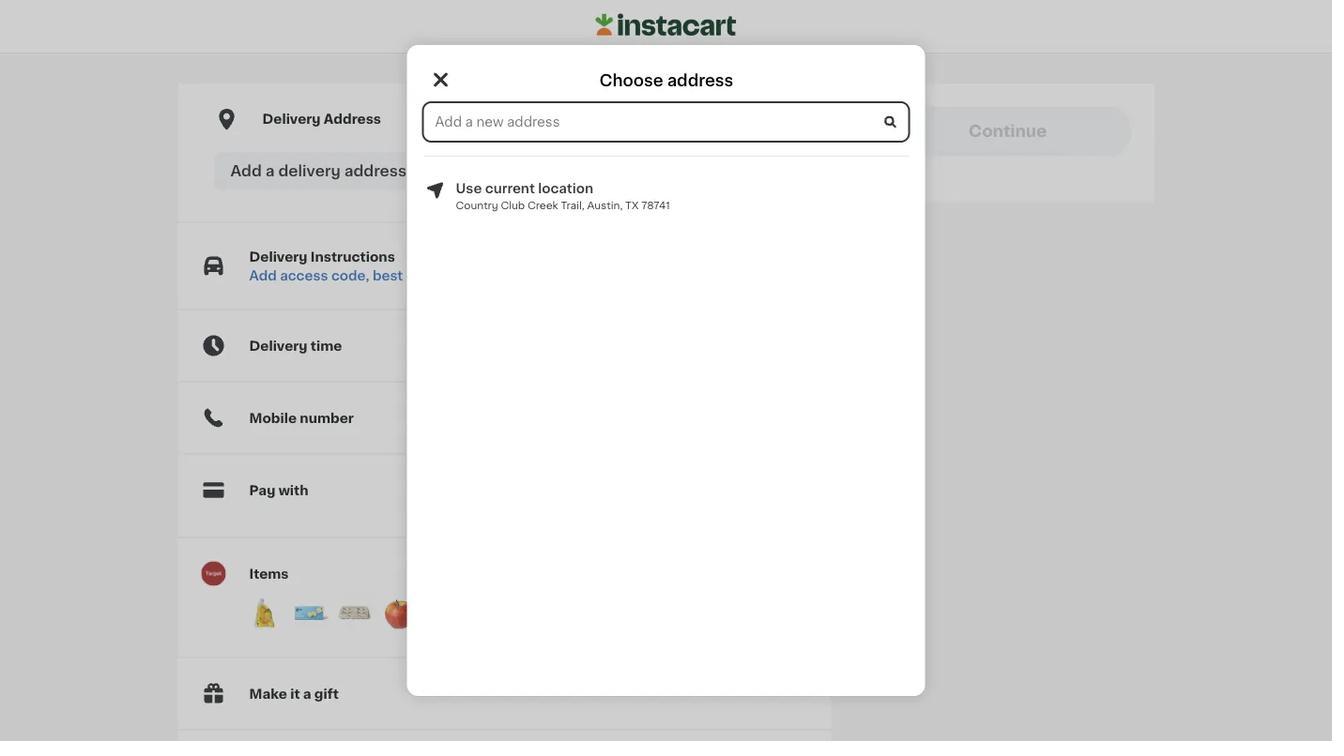 Task type: describe. For each thing, give the bounding box(es) containing it.
home image
[[596, 11, 737, 39]]

1 vertical spatial a
[[303, 688, 311, 701]]

location
[[538, 182, 594, 195]]

number
[[300, 412, 354, 425]]

current
[[485, 182, 535, 195]]

make
[[249, 688, 287, 701]]

mobile number
[[249, 412, 354, 425]]

use
[[456, 182, 482, 195]]

choose address dialog
[[407, 45, 926, 697]]

choose
[[600, 73, 664, 89]]

best
[[373, 269, 403, 282]]

78741
[[642, 201, 670, 211]]

mobile
[[249, 412, 297, 425]]

items
[[249, 568, 289, 581]]

address
[[324, 113, 381, 126]]

country
[[456, 201, 498, 211]]

choose address
[[600, 73, 734, 89]]

add a delivery address
[[231, 164, 407, 179]]

access
[[280, 269, 328, 282]]

good & gather grade a cage-free large eggs image
[[336, 595, 373, 633]]

delivery for delivery instructions add access code, best entrance, etc.
[[249, 250, 308, 264]]

address inside button
[[344, 164, 407, 179]]

trail,
[[561, 201, 585, 211]]

address inside 'dialog'
[[667, 73, 734, 89]]

entrance,
[[406, 269, 471, 282]]

pay
[[249, 484, 275, 497]]

honeycrisp apple bag image
[[381, 595, 418, 633]]



Task type: vqa. For each thing, say whether or not it's contained in the screenshot.
P.M.
no



Task type: locate. For each thing, give the bounding box(es) containing it.
a left delivery
[[266, 164, 275, 179]]

add left delivery
[[231, 164, 262, 179]]

creek
[[528, 201, 558, 211]]

add a delivery address button
[[214, 153, 796, 190]]

0 vertical spatial a
[[266, 164, 275, 179]]

make it a gift
[[249, 688, 339, 701]]

a
[[266, 164, 275, 179], [303, 688, 311, 701]]

address
[[667, 73, 734, 89], [344, 164, 407, 179]]

it
[[290, 688, 300, 701]]

a right it on the bottom left of the page
[[303, 688, 311, 701]]

0 vertical spatial address
[[667, 73, 734, 89]]

delivery for delivery time
[[249, 340, 308, 353]]

delivery left time
[[249, 340, 308, 353]]

code,
[[331, 269, 370, 282]]

gift
[[314, 688, 339, 701]]

delivery
[[278, 164, 341, 179]]

austin,
[[587, 201, 623, 211]]

  text field inside choose address 'dialog'
[[424, 103, 909, 141]]

club
[[501, 201, 525, 211]]

delivery
[[262, 113, 321, 126], [249, 250, 308, 264], [249, 340, 308, 353]]

a inside button
[[266, 164, 275, 179]]

0 horizontal spatial a
[[266, 164, 275, 179]]

delivery instructions add access code, best entrance, etc.
[[249, 250, 500, 282]]

1 horizontal spatial a
[[303, 688, 311, 701]]

  text field
[[424, 103, 909, 141]]

0 vertical spatial add
[[231, 164, 262, 179]]

delivery time
[[249, 340, 342, 353]]

1 vertical spatial address
[[344, 164, 407, 179]]

add
[[231, 164, 262, 179], [249, 269, 277, 282]]

add left access on the left of page
[[249, 269, 277, 282]]

delivery inside delivery instructions add access code, best entrance, etc.
[[249, 250, 308, 264]]

1 vertical spatial add
[[249, 269, 277, 282]]

address down home image
[[667, 73, 734, 89]]

0 horizontal spatial address
[[344, 164, 407, 179]]

2 vertical spatial delivery
[[249, 340, 308, 353]]

with
[[279, 484, 309, 497]]

delivery up access on the left of page
[[249, 250, 308, 264]]

etc.
[[474, 269, 500, 282]]

address down address
[[344, 164, 407, 179]]

instructions
[[311, 250, 395, 264]]

good & gather salted butter image
[[291, 595, 328, 633]]

add inside delivery instructions add access code, best entrance, etc.
[[249, 269, 277, 282]]

add inside add a delivery address button
[[231, 164, 262, 179]]

pay with
[[249, 484, 309, 497]]

delivery up delivery
[[262, 113, 321, 126]]

tx
[[626, 201, 639, 211]]

1 horizontal spatial address
[[667, 73, 734, 89]]

1 vertical spatial delivery
[[249, 250, 308, 264]]

time
[[311, 340, 342, 353]]

use current location country club creek trail, austin, tx 78741
[[456, 182, 670, 211]]

delivery for delivery address
[[262, 113, 321, 126]]

good & gather lemons image
[[246, 595, 283, 633]]

search address image
[[882, 114, 899, 131]]

delivery address
[[262, 113, 381, 126]]

0 vertical spatial delivery
[[262, 113, 321, 126]]



